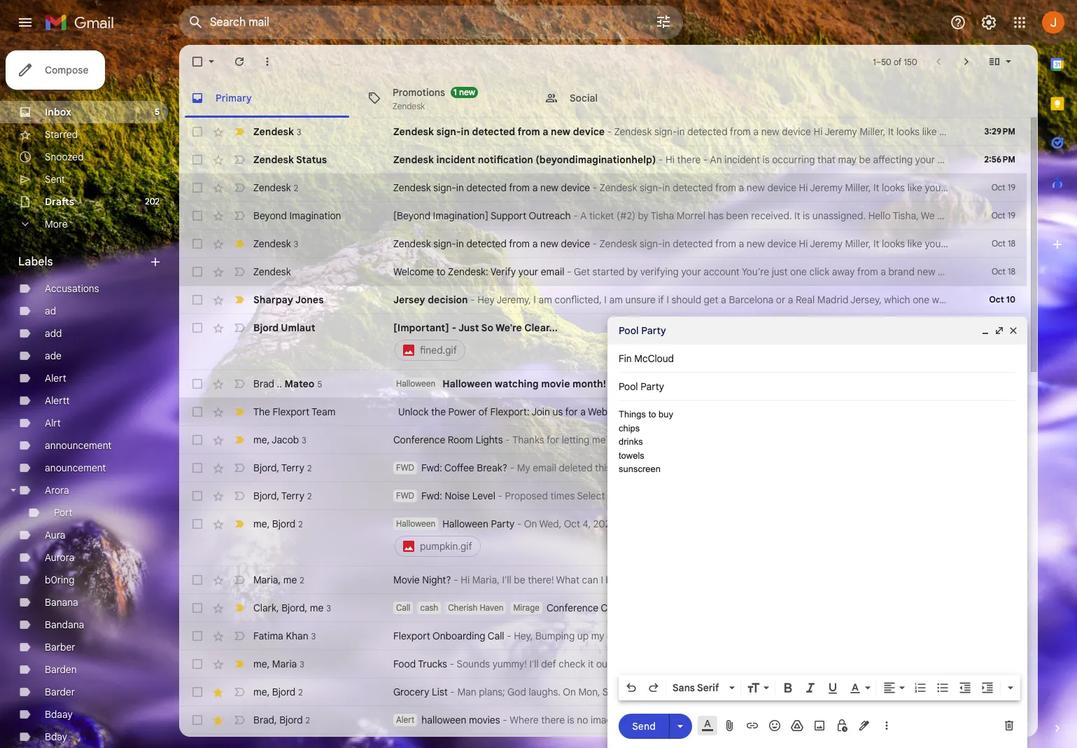 Task type: vqa. For each thing, say whether or not it's contained in the screenshot.
Cars & Bids related to Cars & Bids Today - Newly Listed — September 23rd: 1997 Mitsubishi Lancer Evolution IV GSR, 1999 Nissan Skyline GT-T Coupe, 2002 Toyota 4Runner SR5 4x4, 1997 Nissan 
no



Task type: describe. For each thing, give the bounding box(es) containing it.
oct 19 for [beyond imagination] support outreach -
[[992, 210, 1016, 221]]

insert emoji ‪(⌘⇧2)‬ image
[[768, 719, 782, 733]]

3 inside me , maria 3
[[300, 659, 305, 669]]

oct 18 for welcome to zendesk: verify your email - get started by verifying your account you're just one click away from a brand new zendesk. verify your account yo
[[992, 266, 1016, 277]]

1 account from the left
[[704, 265, 740, 278]]

party inside dialog
[[642, 324, 667, 337]]

3 right klo
[[1012, 714, 1016, 725]]

0 vertical spatial you
[[962, 293, 978, 306]]

, for row containing maria
[[278, 573, 281, 586]]

0 vertical spatial it
[[706, 462, 712, 474]]

underline ‪(⌘u)‬ image
[[826, 681, 840, 695]]

zendesk 3 for 3:29 pm
[[254, 125, 301, 138]]

maria,
[[473, 574, 500, 586]]

simon
[[821, 434, 849, 446]]

beloved
[[743, 378, 778, 390]]

0 vertical spatial email
[[541, 265, 565, 278]]

cell containing [important] - just so we're clear...
[[394, 321, 957, 363]]

- left where
[[503, 714, 508, 726]]

5 inside brad .. mateo 5
[[318, 379, 322, 389]]

verifying
[[641, 265, 679, 278]]

<klobrad84@gma
[[1001, 714, 1078, 726]]

i right if at the right top of page
[[667, 293, 670, 306]]

all
[[749, 462, 759, 474]]

insert files using drive image
[[791, 719, 805, 733]]

0 horizontal spatial jacob
[[272, 433, 299, 446]]

noise
[[445, 490, 470, 502]]

0 horizontal spatial one
[[791, 265, 807, 278]]

2 horizontal spatial to
[[865, 630, 875, 642]]

1 horizontal spatial hey
[[1005, 658, 1022, 670]]

, for 2nd row from the bottom of the page
[[275, 713, 277, 726]]

- right level
[[498, 490, 503, 502]]

indent less ‪(⌘[)‬ image
[[959, 681, 973, 695]]

hey,
[[514, 630, 533, 642]]

<simonjacob477@gmail.com>
[[851, 434, 983, 446]]

me down me , maria 3
[[254, 685, 267, 698]]

0 horizontal spatial hey
[[478, 293, 495, 306]]

, for 11th row from the top
[[267, 433, 270, 446]]

conference room lights
[[394, 434, 503, 446]]

ade link
[[45, 349, 62, 362]]

new for oct 18
[[541, 237, 559, 250]]

aura link
[[45, 529, 65, 541]]

should
[[672, 293, 702, 306]]

started
[[593, 265, 625, 278]]

promotions, one new message, tab
[[356, 78, 533, 118]]

night?
[[422, 574, 451, 586]]

2 vertical spatial email
[[607, 630, 631, 642]]

would
[[933, 293, 959, 306]]

insert signature image
[[858, 719, 872, 733]]

- up (beyondimaginationhelp)
[[608, 125, 612, 138]]

sharpay
[[254, 293, 294, 306]]

2 horizontal spatial 4,
[[965, 462, 973, 474]]

- left get
[[567, 265, 572, 278]]

terry for fwd: coffee break?
[[282, 461, 305, 474]]

- right list
[[451, 686, 455, 698]]

imagination
[[290, 209, 341, 222]]

at left 4:00
[[720, 658, 729, 670]]

- down (beyondimaginationhelp)
[[593, 181, 598, 194]]

maria right 8:01
[[850, 574, 875, 586]]

undo ‪(⌘z)‬ image
[[625, 681, 639, 695]]

banana link
[[45, 596, 78, 609]]

me , bjord 2 for 3rd row from the bottom of the page
[[254, 685, 303, 698]]

at left 8:26
[[1000, 462, 1009, 474]]

0 vertical spatial i'll
[[502, 574, 512, 586]]

on right 🤗 image
[[649, 434, 662, 446]]

primary tab
[[179, 78, 355, 118]]

got
[[675, 630, 690, 642]]

unlock
[[398, 406, 429, 418]]

the
[[254, 406, 270, 418]]

- up be at the bottom of page
[[517, 518, 522, 530]]

beyond imagination
[[254, 209, 341, 222]]

i up clear... on the top
[[534, 293, 536, 306]]

ad link
[[45, 305, 56, 317]]

row containing maria
[[179, 566, 1078, 594]]

- sounds yummy! i'll def check it out!
[[447, 658, 617, 670]]

1 vertical spatial <mariaaawilliams@gmail.com>
[[838, 658, 973, 670]]

tab list containing promotions
[[179, 78, 1039, 118]]

grocery list - man plans; god laughs. on mon, sep 11, 2023 at 1:22 pm jeremy miller <millerjeremy500@gmail.com> wrote: hi terry, send me your grocery l
[[394, 686, 1078, 698]]

tab list right close image
[[1039, 45, 1078, 698]]

0 vertical spatial flexport
[[273, 406, 310, 418]]

3 right 'indent more ‪(⌘])‬' image at the right bottom of page
[[1012, 686, 1016, 697]]

1 vertical spatial it
[[667, 630, 673, 642]]

jones
[[295, 293, 324, 306]]

2 no from the left
[[681, 714, 692, 726]]

- left just
[[452, 321, 457, 334]]

1 horizontal spatial pm
[[756, 658, 770, 670]]

wrote: for hey
[[975, 658, 1003, 670]]

3 up "zendesk status"
[[297, 126, 301, 137]]

maria up clark
[[254, 573, 278, 586]]

klo
[[984, 714, 998, 726]]

fwd for fwd: noise level
[[396, 490, 415, 501]]

row containing zendesk status
[[179, 146, 1027, 174]]

terry for fwd: noise level
[[282, 489, 305, 502]]

toggle confidential mode image
[[836, 719, 850, 733]]

refresh image
[[233, 55, 247, 69]]

sans serif
[[673, 681, 720, 694]]

fwd fwd: coffee break? - my email deleted this for the same reason it deletes all emails. it didn't seem important. on wed, oct 4, 2023 at 8:26 am bjord u
[[396, 462, 1078, 474]]

- left are
[[771, 630, 775, 642]]

1 50 of 150
[[874, 56, 918, 67]]

3,
[[685, 658, 693, 670]]

fwd: for fwd: noise level
[[422, 490, 443, 502]]

me left know!
[[592, 434, 606, 446]]

4:00
[[732, 658, 753, 670]]

row containing sharpay jones
[[179, 286, 1027, 314]]

- right (beyondimaginationhelp)
[[659, 153, 664, 166]]

2 for row containing maria
[[300, 575, 304, 585]]

6
[[1011, 322, 1016, 333]]

0 vertical spatial <mariaaawilliams@gmail.com>
[[916, 574, 1051, 586]]

i right may
[[665, 378, 667, 390]]

insert photo image
[[813, 719, 827, 733]]

2 vertical spatial wrote:
[[908, 686, 935, 698]]

cherish
[[448, 602, 478, 613]]

14 row from the top
[[179, 510, 1027, 566]]

alert for alert halloween movies - where there is no imagination there is no horror. arthur conan doyle on tue, sep 12, 2023 at 2:50 pm brad klo <klobrad84@gma
[[396, 714, 415, 725]]

support image
[[950, 14, 967, 31]]

device for 19
[[561, 181, 591, 194]]

bjord , terry 2 for fwd: noise level
[[254, 489, 312, 502]]

cell containing halloween party
[[394, 517, 957, 559]]

row containing beyond imagination
[[179, 202, 1027, 230]]

2 for eighth row from the bottom of the page
[[299, 519, 303, 529]]

2023 up deletes
[[718, 434, 740, 446]]

brad left klo
[[961, 714, 982, 726]]

clear...
[[525, 321, 558, 334]]

a up zendesk incident notification (beyondimaginationhelp) -
[[543, 125, 549, 138]]

redo ‪(⌘y)‬ image
[[647, 681, 661, 695]]

in for oct 19
[[456, 181, 464, 194]]

new inside 'tab'
[[459, 86, 476, 97]]

yo
[[1070, 265, 1078, 278]]

202
[[145, 196, 160, 207]]

older image
[[960, 55, 974, 69]]

[beyond
[[394, 209, 431, 222]]

a right get
[[721, 293, 727, 306]]

and
[[1027, 630, 1044, 642]]

cell for row containing maria
[[977, 573, 1027, 587]]

1 horizontal spatial jacob
[[792, 434, 819, 446]]

things
[[619, 409, 646, 420]]

deletes
[[714, 462, 747, 474]]

compose
[[45, 64, 89, 76]]

anouncement
[[45, 462, 106, 474]]

zendesk sign-in detected from a new device - for 18
[[394, 237, 600, 250]]

at left '1:22'
[[660, 686, 669, 698]]

watching
[[495, 378, 539, 390]]

away
[[833, 265, 855, 278]]

2 for 10th row from the bottom
[[307, 463, 312, 473]]

on left toggle confidential mode image
[[816, 714, 829, 726]]

labels heading
[[18, 255, 148, 269]]

minimize image
[[981, 325, 992, 336]]

barder link
[[45, 686, 75, 698]]

team
[[312, 406, 336, 418]]

on wed, oct 4, 2023 at 9:53 am jacob simon <simonjacob477@gmail.com> wrote: yes, i did. on w
[[646, 434, 1078, 446]]

1 vertical spatial email
[[533, 462, 557, 474]]

me up clark , bjord , me 3 on the left bottom of page
[[283, 573, 297, 586]]

0 vertical spatial williams
[[877, 574, 914, 586]]

i right "can"
[[601, 574, 604, 586]]

1 there from the left
[[542, 714, 565, 726]]

out!
[[597, 658, 614, 670]]

to for things
[[649, 409, 657, 420]]

me right 'indent more ‪(⌘])‬' image at the right bottom of page
[[1002, 686, 1015, 698]]

me up maria , me 2
[[254, 517, 267, 530]]

2023 right 3,
[[696, 658, 718, 670]]

11 row from the top
[[179, 426, 1078, 454]]

this
[[595, 462, 612, 474]]

of inside row
[[479, 406, 488, 418]]

same
[[646, 462, 670, 474]]

welcome to zendesk: verify your email - get started by verifying your account you're just one click away from a brand new zendesk. verify your account yo
[[394, 265, 1078, 278]]

serif
[[698, 681, 720, 694]]

0 horizontal spatial jeremy,
[[497, 293, 531, 306]]

search mail image
[[184, 10, 209, 35]]

2 account from the left
[[1031, 265, 1067, 278]]

detected for 18
[[467, 237, 507, 250]]

1 is from the left
[[568, 714, 575, 726]]

bandana
[[45, 618, 84, 631]]

2 inside zendesk 2
[[294, 182, 298, 193]]

- left my at the left bottom of page
[[510, 462, 515, 474]]

5 row from the top
[[179, 230, 1027, 258]]

primary
[[216, 91, 252, 104]]

1 vertical spatial flexport
[[394, 630, 430, 642]]

ade
[[45, 349, 62, 362]]

- right lights
[[506, 434, 510, 446]]

6 row from the top
[[179, 258, 1078, 286]]

a down outreach
[[533, 237, 538, 250]]

pool party
[[619, 324, 667, 337]]

2 there from the left
[[645, 714, 669, 726]]

a left 'brand'
[[881, 265, 887, 278]]

1 vertical spatial i'll
[[530, 658, 539, 670]]

plans;
[[479, 686, 505, 698]]

jersey,
[[851, 293, 882, 306]]

2 horizontal spatial wed,
[[921, 462, 944, 474]]

1 for 1 new
[[454, 86, 457, 97]]

- right night?
[[454, 574, 458, 586]]

trucks
[[418, 658, 447, 670]]

sent link
[[45, 173, 65, 186]]

your left grocery
[[1018, 686, 1038, 698]]

bjord , terry 2 for fwd: coffee break?
[[254, 461, 312, 474]]

on left mon,
[[563, 686, 576, 698]]

row containing the flexport team
[[179, 398, 1027, 426]]

your left get
[[519, 265, 539, 278]]

🌮 image
[[617, 659, 628, 671]]

labels
[[18, 255, 53, 269]]

- right trucks
[[450, 658, 454, 670]]

row containing fatima khan
[[179, 622, 1078, 650]]

2 vertical spatial 4,
[[766, 574, 775, 586]]

2023 right '11,'
[[635, 686, 657, 698]]

2 is from the left
[[671, 714, 678, 726]]

movie
[[542, 378, 570, 390]]

1 horizontal spatial wed,
[[723, 574, 745, 586]]

- left hey,
[[507, 630, 512, 642]]

announcement link
[[45, 439, 112, 452]]

sign- for 18
[[434, 237, 457, 250]]

21 row from the top
[[179, 734, 1027, 748]]

labels navigation
[[0, 45, 179, 748]]

detected for 19
[[467, 181, 507, 194]]

1 vertical spatial for
[[547, 434, 560, 446]]

halloween inside halloween halloween watching movie month! - hello, may i recommend the beloved children's classic: hotel transylvania 2?
[[396, 378, 436, 389]]

oct 19 for zendesk sign-in detected from a new device -
[[992, 182, 1016, 193]]

get?
[[980, 293, 1000, 306]]

2023 left 8:26
[[976, 462, 998, 474]]

2 am from the left
[[610, 293, 623, 306]]

1 vertical spatial am
[[1032, 462, 1047, 474]]

- right outreach
[[574, 209, 578, 222]]

did.
[[1040, 434, 1056, 446]]

at left 2:50
[[910, 714, 919, 726]]

bandana link
[[45, 618, 84, 631]]

barden link
[[45, 663, 77, 676]]

1 horizontal spatial hi
[[938, 686, 947, 698]]

19 row from the top
[[179, 678, 1078, 706]]

cell for 13th row from the top
[[977, 489, 1027, 503]]

support
[[491, 209, 527, 222]]

b0ring link
[[45, 574, 75, 586]]

1 horizontal spatial am
[[833, 574, 848, 586]]

fined.gif
[[420, 344, 457, 356]]

tue, oct 3, 2023, 4:00 pm element
[[996, 657, 1016, 671]]

arthur
[[726, 714, 755, 726]]

1 horizontal spatial of
[[894, 56, 902, 67]]

important.
[[858, 462, 904, 474]]

the for fwd: coffee break?
[[629, 462, 644, 474]]

8:01
[[813, 574, 831, 586]]

0 vertical spatial am
[[775, 434, 790, 446]]

new for oct 19
[[541, 181, 559, 194]]

numbered list ‪(⌘⇧7)‬ image
[[914, 681, 928, 695]]

alert link
[[45, 372, 66, 385]]

main menu image
[[17, 14, 34, 31]]

1 row from the top
[[179, 118, 1027, 146]]

indent more ‪(⌘])‬ image
[[981, 681, 995, 695]]

a right or
[[788, 293, 794, 306]]

1 horizontal spatial one
[[913, 293, 930, 306]]

maria down fatima khan 3
[[272, 657, 297, 670]]

imagination
[[591, 714, 643, 726]]

2 vertical spatial it
[[588, 658, 594, 670]]

lost
[[693, 630, 709, 642]]

from for oct 18
[[509, 237, 530, 250]]

sounds
[[457, 658, 490, 670]]

halloween up 'power'
[[443, 378, 493, 390]]

Subject field
[[619, 380, 1017, 394]]

main content containing promotions
[[179, 45, 1078, 748]]

send inside button
[[633, 720, 656, 732]]

[important] - just so we're clear... link
[[394, 321, 950, 335]]

maria up bold ‪(⌘b)‬ icon
[[772, 658, 797, 670]]

3 inside me , jacob 3
[[302, 435, 307, 445]]

thanks,
[[637, 574, 671, 586]]

add link
[[45, 327, 62, 340]]

on up lost
[[708, 574, 721, 586]]

from right away
[[858, 265, 879, 278]]

in right lost
[[711, 630, 719, 642]]

a down zendesk incident notification (beyondimaginationhelp) -
[[533, 181, 538, 194]]

if
[[659, 293, 665, 306]]

attach files image
[[723, 719, 738, 733]]

where
[[510, 714, 539, 726]]

more options image
[[883, 719, 892, 733]]

1 vertical spatial sep
[[852, 714, 869, 726]]

1 for 1 50 of 150
[[874, 56, 877, 67]]

0 horizontal spatial tue,
[[646, 658, 664, 670]]

0 horizontal spatial 4,
[[707, 434, 715, 446]]

me , bjord 2 for eighth row from the bottom of the page
[[254, 517, 303, 530]]

what
[[557, 574, 580, 586]]

me up fatima khan 3
[[310, 601, 324, 614]]

conference for conference room lights
[[394, 434, 446, 446]]

i left per
[[1061, 658, 1064, 670]]

alert halloween movies - where there is no imagination there is no horror. arthur conan doyle on tue, sep 12, 2023 at 2:50 pm brad klo <klobrad84@gma
[[396, 714, 1078, 726]]

- right decision
[[471, 293, 475, 306]]

in for 3:29 pm
[[461, 125, 470, 138]]

banana
[[45, 596, 78, 609]]

1 vertical spatial the
[[431, 406, 446, 418]]

from for 3:29 pm
[[518, 125, 540, 138]]

cell for 10th row from the bottom
[[977, 461, 1027, 475]]

deleted
[[559, 462, 593, 474]]



Task type: locate. For each thing, give the bounding box(es) containing it.
18 row from the top
[[179, 650, 1078, 678]]

cell
[[394, 321, 957, 363], [977, 377, 1027, 391], [977, 405, 1027, 419], [977, 433, 1027, 447], [977, 461, 1027, 475], [977, 489, 1027, 503], [394, 517, 957, 559], [977, 517, 1027, 531], [977, 573, 1027, 587], [977, 601, 1027, 615], [977, 629, 1027, 643]]

formatting options toolbar
[[619, 675, 1021, 700]]

insert link ‪(⌘k)‬ image
[[746, 719, 760, 733]]

1 vertical spatial one
[[913, 293, 930, 306]]

2 inside brad , bjord 2
[[306, 715, 310, 725]]

zendesk sign-in detected from a new device - for 19
[[394, 181, 600, 194]]

2 zendesk 3 from the top
[[254, 237, 298, 250]]

3
[[297, 126, 301, 137], [294, 238, 298, 249], [302, 435, 307, 445], [327, 603, 331, 613], [311, 631, 316, 641], [300, 659, 305, 669], [1012, 686, 1016, 697], [1012, 714, 1016, 725]]

fwd:
[[422, 462, 443, 474], [422, 490, 443, 502]]

alert up alertt link
[[45, 372, 66, 385]]

flexport up food
[[394, 630, 430, 642]]

1 no from the left
[[577, 714, 589, 726]]

2 19 from the top
[[1008, 210, 1016, 221]]

[important]
[[394, 321, 450, 334]]

2 me , bjord 2 from the top
[[254, 685, 303, 698]]

0 vertical spatial one
[[791, 265, 807, 278]]

gmail image
[[45, 8, 121, 36]]

7 row from the top
[[179, 286, 1027, 314]]

brad for ..
[[254, 377, 275, 390]]

2 verify from the left
[[981, 265, 1006, 278]]

10 row from the top
[[179, 398, 1027, 426]]

fin
[[619, 352, 632, 365]]

1 horizontal spatial i'll
[[530, 658, 539, 670]]

tab list up (beyondimaginationhelp)
[[179, 78, 1039, 118]]

more formatting options image
[[1004, 681, 1018, 695]]

1 horizontal spatial sep
[[852, 714, 869, 726]]

1 vertical spatial wrote:
[[975, 658, 1003, 670]]

0 horizontal spatial verify
[[491, 265, 516, 278]]

1 zendesk 3 from the top
[[254, 125, 301, 138]]

1 me , bjord 2 from the top
[[254, 517, 303, 530]]

jersey decision - hey jeremy, i am conflicted, i am unsure if i should get a barcelona or a real madrid jersey, which one would you get? best,
[[394, 293, 1025, 306]]

1 oct 3 from the top
[[996, 686, 1016, 697]]

more
[[45, 218, 68, 230]]

from down support
[[509, 237, 530, 250]]

1 verify from the left
[[491, 265, 516, 278]]

3 inside fatima khan 3
[[311, 631, 316, 641]]

to for welcome
[[437, 265, 446, 278]]

cell for row containing clark
[[977, 601, 1027, 615]]

a
[[543, 125, 549, 138], [533, 181, 538, 194], [533, 237, 538, 250], [881, 265, 887, 278], [721, 293, 727, 306], [788, 293, 794, 306], [581, 406, 586, 418]]

reason
[[673, 462, 703, 474]]

17 row from the top
[[179, 622, 1078, 650]]

1 horizontal spatial to
[[649, 409, 657, 420]]

add
[[45, 327, 62, 340]]

me
[[254, 433, 267, 446], [592, 434, 606, 446], [254, 517, 267, 530], [283, 573, 297, 586], [310, 601, 324, 614], [254, 657, 267, 670], [254, 685, 267, 698], [1002, 686, 1015, 698]]

one right just
[[791, 265, 807, 278]]

sans serif option
[[670, 681, 727, 695]]

your left "inbox" at bottom right
[[722, 630, 742, 642]]

2 vertical spatial device
[[561, 237, 591, 250]]

conference for conference call
[[547, 602, 599, 614]]

2 vertical spatial sign-
[[434, 237, 457, 250]]

0 horizontal spatial to
[[437, 265, 446, 278]]

1 vertical spatial oct 18
[[992, 266, 1016, 277]]

19 for [beyond imagination] support outreach -
[[1008, 210, 1016, 221]]

5 inside labels "navigation"
[[155, 106, 160, 117]]

jeremy, down and
[[1024, 658, 1059, 670]]

your up best,
[[1009, 265, 1029, 278]]

0 vertical spatial 18
[[1009, 238, 1016, 249]]

port link
[[54, 506, 73, 519]]

wrote
[[1053, 574, 1078, 586]]

logistics
[[937, 630, 974, 642]]

0 vertical spatial oct 18
[[992, 238, 1016, 249]]

2 row from the top
[[179, 146, 1027, 174]]

3:29 pm
[[985, 126, 1016, 137]]

tab list
[[1039, 45, 1078, 698], [179, 78, 1039, 118]]

cell for row containing the flexport team
[[977, 405, 1027, 419]]

0 horizontal spatial send
[[633, 720, 656, 732]]

wrote:
[[985, 434, 1013, 446], [975, 658, 1003, 670], [908, 686, 935, 698]]

cell for row containing fatima khan
[[977, 629, 1027, 643]]

1 vertical spatial 18
[[1009, 266, 1016, 277]]

1 vertical spatial party
[[491, 518, 515, 530]]

get
[[704, 293, 719, 306]]

sep left 12,
[[852, 714, 869, 726]]

0 vertical spatial tue,
[[646, 658, 664, 670]]

no left horror.
[[681, 714, 692, 726]]

12 row from the top
[[179, 454, 1078, 482]]

row containing bjord umlaut
[[179, 314, 1027, 370]]

no down mon,
[[577, 714, 589, 726]]

halloween inside halloween halloween party -
[[396, 518, 436, 529]]

0 horizontal spatial alert
[[45, 372, 66, 385]]

sign- up the incident
[[437, 125, 461, 138]]

1 zendesk sign-in detected from a new device - from the top
[[394, 125, 615, 138]]

1 19 from the top
[[1008, 182, 1016, 193]]

per
[[1066, 658, 1078, 670]]

1 terry from the top
[[282, 461, 305, 474]]

in for oct 18
[[456, 237, 464, 250]]

device for 18
[[561, 237, 591, 250]]

new for 3:29 pm
[[551, 125, 571, 138]]

2 fwd: from the top
[[422, 490, 443, 502]]

williams up formatting options toolbar
[[799, 658, 835, 670]]

0 vertical spatial wed,
[[664, 434, 686, 446]]

1 vertical spatial 1
[[454, 86, 457, 97]]

am right 8:01
[[833, 574, 848, 586]]

, for 3rd row from the bottom of the page
[[267, 685, 270, 698]]

flexport down brad .. mateo 5
[[273, 406, 310, 418]]

notification
[[478, 153, 534, 166]]

1 vertical spatial detected
[[467, 181, 507, 194]]

fwd: for fwd: coffee break?
[[422, 462, 443, 474]]

1 vertical spatial hey
[[1005, 658, 1022, 670]]

2 vertical spatial for
[[614, 462, 627, 474]]

20 row from the top
[[179, 706, 1078, 734]]

fwd for fwd: coffee break?
[[396, 462, 415, 473]]

from for oct 19
[[509, 181, 530, 194]]

party
[[642, 324, 667, 337], [491, 518, 515, 530]]

1 vertical spatial jeremy,
[[1024, 658, 1059, 670]]

wrote: for yes,
[[985, 434, 1013, 446]]

18 for welcome to zendesk: verify your email - get started by verifying your account you're just one click away from a brand new zendesk. verify your account yo
[[1009, 266, 1016, 277]]

us
[[553, 406, 563, 418]]

am left unsure
[[610, 293, 623, 306]]

oct
[[992, 182, 1006, 193], [992, 210, 1006, 221], [992, 238, 1006, 249], [992, 266, 1006, 277], [990, 294, 1005, 305], [994, 322, 1009, 333], [688, 434, 705, 446], [946, 462, 962, 474], [748, 574, 764, 586], [667, 658, 683, 670], [996, 686, 1010, 697], [996, 714, 1010, 725]]

email
[[541, 265, 565, 278], [533, 462, 557, 474], [607, 630, 631, 642]]

1 vertical spatial of
[[479, 406, 488, 418]]

halloween up pumpkin.gif
[[396, 518, 436, 529]]

bulleted list ‪(⌘⇧8)‬ image
[[936, 681, 950, 695]]

1:22
[[671, 686, 688, 698]]

0 vertical spatial sign-
[[437, 125, 461, 138]]

2 horizontal spatial call
[[601, 602, 618, 614]]

the left beloved in the bottom right of the page
[[725, 378, 740, 390]]

your up "should"
[[682, 265, 702, 278]]

zendesk 3 for oct 18
[[254, 237, 298, 250]]

jacob down the flexport team
[[272, 433, 299, 446]]

4 row from the top
[[179, 202, 1027, 230]]

0 horizontal spatial williams
[[799, 658, 835, 670]]

1 horizontal spatial jeremy
[[706, 686, 739, 698]]

fwd: left "noise"
[[422, 490, 443, 502]]

19 for zendesk sign-in detected from a new device -
[[1008, 182, 1016, 193]]

the for halloween watching movie month!
[[725, 378, 740, 390]]

8 row from the top
[[179, 314, 1027, 370]]

me down the
[[254, 433, 267, 446]]

email left get
[[541, 265, 565, 278]]

in up the incident
[[461, 125, 470, 138]]

hi left maria, at the bottom of page
[[461, 574, 470, 586]]

1 oct 19 from the top
[[992, 182, 1016, 193]]

0 horizontal spatial no
[[577, 714, 589, 726]]

sharpay jones
[[254, 293, 324, 306]]

supply
[[1046, 630, 1075, 642]]

discard draft ‪(⌘⇧d)‬ image
[[1003, 719, 1017, 733]]

zendesk sign-in detected from a new device - down notification
[[394, 181, 600, 194]]

party down level
[[491, 518, 515, 530]]

0 vertical spatial jeremy,
[[497, 293, 531, 306]]

2 inside maria , me 2
[[300, 575, 304, 585]]

new right promotions
[[459, 86, 476, 97]]

fin mccloud
[[619, 352, 674, 365]]

i left the did.
[[1035, 434, 1037, 446]]

am right 8:26
[[1032, 462, 1047, 474]]

2 zendesk sign-in detected from a new device - from the top
[[394, 181, 600, 194]]

in left case
[[633, 630, 641, 642]]

me down fatima
[[254, 657, 267, 670]]

1 vertical spatial conference
[[547, 602, 599, 614]]

1 vertical spatial pm
[[690, 686, 704, 698]]

alert inside alert halloween movies - where there is no imagination there is no horror. arthur conan doyle on tue, sep 12, 2023 at 2:50 pm brad klo <klobrad84@gma
[[396, 714, 415, 725]]

to left zendesk:
[[437, 265, 446, 278]]

3 zendesk sign-in detected from a new device - from the top
[[394, 237, 600, 250]]

on tue, oct 3, 2023 at 4:00 pm maria williams <mariaaawilliams@gmail.com> wrote: hey jeremy, i per
[[628, 658, 1078, 670]]

fwd inside fwd fwd: coffee break? - my email deleted this for the same reason it deletes all emails. it didn't seem important. on wed, oct 4, 2023 at 8:26 am bjord u
[[396, 462, 415, 473]]

1 am from the left
[[539, 293, 553, 306]]

halloween halloween watching movie month! - hello, may i recommend the beloved children's classic: hotel transylvania 2?
[[396, 378, 954, 390]]

0 vertical spatial hi
[[461, 574, 470, 586]]

16 row from the top
[[179, 594, 1027, 622]]

9 row from the top
[[179, 370, 1027, 398]]

3 down khan
[[300, 659, 305, 669]]

verify up the get?
[[981, 265, 1006, 278]]

1 oct 18 from the top
[[992, 238, 1016, 249]]

i right conflicted,
[[605, 293, 607, 306]]

1 horizontal spatial it
[[667, 630, 673, 642]]

buy
[[659, 409, 674, 420]]

1 horizontal spatial send
[[976, 686, 999, 698]]

sign- down imagination]
[[434, 237, 457, 250]]

barder
[[45, 686, 75, 698]]

hotel
[[861, 378, 885, 390]]

classic:
[[826, 378, 859, 390]]

food
[[394, 658, 416, 670]]

2 for 13th row from the top
[[307, 491, 312, 501]]

0 horizontal spatial sep
[[603, 686, 620, 698]]

send right indent less ‪(⌘[)‬ icon
[[976, 686, 999, 698]]

room
[[448, 434, 474, 446]]

1 vertical spatial me , bjord 2
[[254, 685, 303, 698]]

1 bjord , terry 2 from the top
[[254, 461, 312, 474]]

1 horizontal spatial you
[[962, 293, 978, 306]]

1 fwd from the top
[[396, 462, 415, 473]]

pop out image
[[995, 325, 1006, 336]]

advanced search options image
[[650, 8, 678, 36]]

flexport
[[273, 406, 310, 418], [394, 630, 430, 642]]

on right 🌮 icon at the bottom of the page
[[631, 658, 644, 670]]

2023 right 12,
[[886, 714, 908, 726]]

jacob up it
[[792, 434, 819, 446]]

0 vertical spatial jeremy
[[673, 574, 705, 586]]

cherish haven
[[448, 602, 504, 613]]

2 fwd from the top
[[396, 490, 415, 501]]

[beyond imagination] support outreach -
[[394, 209, 581, 222]]

wed, down <simonjacob477@gmail.com>
[[921, 462, 944, 474]]

1 vertical spatial oct 3
[[996, 714, 1016, 725]]

1 vertical spatial hi
[[938, 686, 947, 698]]

party right pool
[[642, 324, 667, 337]]

italic ‪(⌘i)‬ image
[[804, 681, 818, 695]]

18 for zendesk sign-in detected from a new device -
[[1009, 238, 1016, 249]]

sign- down the incident
[[434, 181, 457, 194]]

fwd down conference room lights
[[396, 462, 415, 473]]

alrt link
[[45, 417, 61, 429]]

coffee
[[445, 462, 475, 474]]

bdaay
[[45, 708, 73, 721]]

3 row from the top
[[179, 174, 1027, 202]]

, for 4th row from the bottom of the page
[[267, 657, 270, 670]]

halloween down "noise"
[[443, 518, 489, 530]]

tue, right insert photo
[[831, 714, 850, 726]]

None checkbox
[[191, 55, 205, 69], [191, 125, 205, 139], [191, 181, 205, 195], [191, 209, 205, 223], [191, 293, 205, 307], [191, 377, 205, 391], [191, 405, 205, 419], [191, 601, 205, 615], [191, 657, 205, 671], [191, 685, 205, 699], [191, 713, 205, 727], [191, 55, 205, 69], [191, 125, 205, 139], [191, 181, 205, 195], [191, 209, 205, 223], [191, 293, 205, 307], [191, 377, 205, 391], [191, 405, 205, 419], [191, 601, 205, 615], [191, 657, 205, 671], [191, 685, 205, 699], [191, 713, 205, 727]]

0 vertical spatial zendesk sign-in detected from a new device -
[[394, 125, 615, 138]]

send button
[[619, 713, 670, 739]]

1 horizontal spatial for
[[566, 406, 578, 418]]

2 for 2nd row from the bottom of the page
[[306, 715, 310, 725]]

, for row containing clark
[[277, 601, 279, 614]]

1 vertical spatial jeremy
[[706, 686, 739, 698]]

of right 50
[[894, 56, 902, 67]]

mon,
[[579, 686, 601, 698]]

Search mail text field
[[210, 15, 616, 29]]

cell for 11th row from the top
[[977, 433, 1027, 447]]

your right improve
[[915, 630, 935, 642]]

3 inside clark , bjord , me 3
[[327, 603, 331, 613]]

1 vertical spatial tue,
[[831, 714, 850, 726]]

1 vertical spatial wed,
[[921, 462, 944, 474]]

0 vertical spatial to
[[437, 265, 446, 278]]

row
[[179, 118, 1027, 146], [179, 146, 1027, 174], [179, 174, 1027, 202], [179, 202, 1027, 230], [179, 230, 1027, 258], [179, 258, 1078, 286], [179, 286, 1027, 314], [179, 314, 1027, 370], [179, 370, 1027, 398], [179, 398, 1027, 426], [179, 426, 1078, 454], [179, 454, 1078, 482], [179, 482, 1027, 510], [179, 510, 1027, 566], [179, 566, 1078, 594], [179, 594, 1027, 622], [179, 622, 1078, 650], [179, 650, 1078, 678], [179, 678, 1078, 706], [179, 706, 1078, 734], [179, 734, 1027, 748]]

yes,
[[1015, 434, 1033, 446]]

2 terry from the top
[[282, 489, 305, 502]]

williams up improve
[[877, 574, 914, 586]]

close image
[[1009, 325, 1020, 336]]

2 oct 19 from the top
[[992, 210, 1016, 221]]

2 vertical spatial pm
[[944, 714, 958, 726]]

2 oct 18 from the top
[[992, 266, 1016, 277]]

0 horizontal spatial you
[[795, 630, 811, 642]]

1 18 from the top
[[1009, 238, 1016, 249]]

1 vertical spatial terry
[[282, 489, 305, 502]]

Message Body text field
[[619, 408, 1017, 671]]

15 row from the top
[[179, 566, 1078, 594]]

in up imagination]
[[456, 181, 464, 194]]

alert for alert
[[45, 372, 66, 385]]

<millerjeremy500@gmail.com>
[[768, 686, 905, 698]]

0 vertical spatial terry
[[282, 461, 305, 474]]

1 horizontal spatial no
[[681, 714, 692, 726]]

halloween halloween party -
[[396, 518, 524, 530]]

1 horizontal spatial call
[[488, 630, 505, 642]]

0 horizontal spatial it
[[588, 658, 594, 670]]

- up started
[[593, 237, 598, 250]]

0 vertical spatial zendesk 3
[[254, 125, 301, 138]]

bjord umlaut
[[254, 321, 316, 334]]

new right 'brand'
[[918, 265, 936, 278]]

0 horizontal spatial is
[[568, 714, 575, 726]]

account up get
[[704, 265, 740, 278]]

on left w
[[1059, 434, 1072, 446]]

0 vertical spatial pm
[[756, 658, 770, 670]]

0 horizontal spatial call
[[396, 602, 411, 613]]

1 vertical spatial you
[[795, 630, 811, 642]]

None checkbox
[[191, 153, 205, 167], [191, 237, 205, 251], [191, 265, 205, 279], [191, 321, 205, 335], [191, 433, 205, 447], [191, 461, 205, 475], [191, 489, 205, 503], [191, 517, 205, 531], [191, 573, 205, 587], [191, 629, 205, 643], [191, 153, 205, 167], [191, 237, 205, 251], [191, 265, 205, 279], [191, 321, 205, 335], [191, 433, 205, 447], [191, 461, 205, 475], [191, 489, 205, 503], [191, 517, 205, 531], [191, 573, 205, 587], [191, 629, 205, 643]]

main content
[[179, 45, 1078, 748]]

- left hello,
[[609, 378, 614, 390]]

detected
[[472, 125, 516, 138], [467, 181, 507, 194], [467, 237, 507, 250]]

party inside row
[[491, 518, 515, 530]]

None search field
[[179, 6, 684, 39]]

2023 left 8:01
[[777, 574, 799, 586]]

at left 8:01
[[802, 574, 811, 586]]

compose button
[[6, 50, 105, 90]]

sunscreen
[[619, 464, 661, 474]]

jeremy left the miller
[[706, 686, 739, 698]]

looking
[[831, 630, 863, 642]]

3 right clark
[[327, 603, 331, 613]]

me , jacob 3
[[254, 433, 307, 446]]

0 horizontal spatial i'll
[[502, 574, 512, 586]]

social tab
[[534, 78, 710, 118]]

snoozed
[[45, 151, 84, 163]]

laughs.
[[529, 686, 561, 698]]

0 horizontal spatial jeremy
[[673, 574, 705, 586]]

a left webinar! on the right bottom of the page
[[581, 406, 586, 418]]

more image
[[261, 55, 275, 69]]

1 vertical spatial sign-
[[434, 181, 457, 194]]

device up get
[[561, 237, 591, 250]]

1 vertical spatial zendesk 3
[[254, 237, 298, 250]]

on down <simonjacob477@gmail.com>
[[906, 462, 919, 474]]

at left 9:53
[[743, 434, 752, 446]]

0 vertical spatial 1
[[874, 56, 877, 67]]

for right this
[[614, 462, 627, 474]]

to left buy
[[649, 409, 657, 420]]

2 for 3rd row from the bottom of the page
[[299, 687, 303, 697]]

alertt
[[45, 394, 70, 407]]

, for eighth row from the bottom of the page
[[267, 517, 270, 530]]

imagination]
[[433, 209, 489, 222]]

<mariaaawilliams@gmail.com>
[[916, 574, 1051, 586], [838, 658, 973, 670]]

for right us
[[566, 406, 578, 418]]

0 horizontal spatial am
[[775, 434, 790, 446]]

device
[[573, 125, 605, 138], [561, 181, 591, 194], [561, 237, 591, 250]]

b0ring
[[45, 574, 75, 586]]

2 horizontal spatial for
[[614, 462, 627, 474]]

zendesk sign-in detected from a new device - down [beyond imagination] support outreach -
[[394, 237, 600, 250]]

3 down beyond imagination
[[294, 238, 298, 249]]

🤗 image
[[635, 435, 646, 447]]

clark
[[254, 601, 277, 614]]

cell for 13th row from the bottom of the page
[[977, 377, 1027, 391]]

, for 13th row from the top
[[277, 489, 279, 502]]

1 vertical spatial device
[[561, 181, 591, 194]]

1 horizontal spatial am
[[610, 293, 623, 306]]

2 bjord , terry 2 from the top
[[254, 489, 312, 502]]

alert inside labels "navigation"
[[45, 372, 66, 385]]

2023
[[718, 434, 740, 446], [976, 462, 998, 474], [777, 574, 799, 586], [696, 658, 718, 670], [635, 686, 657, 698], [886, 714, 908, 726]]

arora link
[[45, 484, 69, 497]]

0 vertical spatial detected
[[472, 125, 516, 138]]

0 vertical spatial device
[[573, 125, 605, 138]]

wrote: up 'indent more ‪(⌘])‬' image at the right bottom of page
[[975, 658, 1003, 670]]

1 vertical spatial fwd
[[396, 490, 415, 501]]

of right 'power'
[[479, 406, 488, 418]]

for left letting
[[547, 434, 560, 446]]

send inside row
[[976, 686, 999, 698]]

to inside the things to buy chips drinks towels sunscreen
[[649, 409, 657, 420]]

toggle split pane mode image
[[988, 55, 1002, 69]]

0 vertical spatial me , bjord 2
[[254, 517, 303, 530]]

- up chips
[[632, 406, 637, 418]]

from down zendesk incident notification (beyondimaginationhelp) -
[[509, 181, 530, 194]]

0 vertical spatial bjord , terry 2
[[254, 461, 312, 474]]

chips
[[619, 423, 640, 433]]

,
[[267, 433, 270, 446], [277, 461, 279, 474], [277, 489, 279, 502], [267, 517, 270, 530], [278, 573, 281, 586], [277, 601, 279, 614], [305, 601, 308, 614], [267, 657, 270, 670], [267, 685, 270, 698], [275, 713, 277, 726]]

1 fwd: from the top
[[422, 462, 443, 474]]

2 oct 3 from the top
[[996, 714, 1016, 725]]

movie
[[394, 574, 420, 586]]

case
[[644, 630, 665, 642]]

so
[[482, 321, 494, 334]]

2 vertical spatial am
[[833, 574, 848, 586]]

month!
[[573, 378, 607, 390]]

bold ‪(⌘b)‬ image
[[782, 681, 796, 695]]

by
[[628, 265, 638, 278]]

lights
[[476, 434, 503, 446]]

hello,
[[616, 378, 641, 390]]

wed, up flexport onboarding call - hey, bumping up my email in case it got lost in your inbox - are you still looking to improve your logistics operations and supply c in the bottom of the page
[[723, 574, 745, 586]]

khan
[[286, 629, 309, 642]]

pool party dialog
[[608, 317, 1028, 748]]

clark , bjord , me 3
[[254, 601, 331, 614]]

me , bjord 2 up maria , me 2
[[254, 517, 303, 530]]

terry,
[[949, 686, 974, 698]]

settings image
[[981, 14, 998, 31]]

more send options image
[[674, 719, 688, 733]]

0 vertical spatial conference
[[394, 434, 446, 446]]

cell for eighth row from the bottom of the page
[[977, 517, 1027, 531]]

zendesk status
[[254, 153, 327, 166]]

13 row from the top
[[179, 482, 1027, 510]]

conference
[[394, 434, 446, 446], [547, 602, 599, 614]]

0 horizontal spatial flexport
[[273, 406, 310, 418]]

may
[[644, 378, 662, 390]]

1 vertical spatial 5
[[318, 379, 322, 389]]

1 vertical spatial oct 19
[[992, 210, 1016, 221]]

oct 18 for zendesk sign-in detected from a new device -
[[992, 238, 1016, 249]]

0 horizontal spatial 1
[[454, 86, 457, 97]]

barcelona
[[729, 293, 774, 306]]

<mariaaawilliams@gmail.com> up numbered list ‪(⌘⇧7)‬ image
[[838, 658, 973, 670]]

2 18 from the top
[[1009, 266, 1016, 277]]

1 inside promotions, one new message, 'tab'
[[454, 86, 457, 97]]

, for 10th row from the bottom
[[277, 461, 279, 474]]

row containing clark
[[179, 594, 1027, 622]]

onboarding
[[433, 630, 486, 642]]

def
[[542, 658, 557, 670]]

brad for ,
[[254, 713, 275, 726]]

0 vertical spatial 19
[[1008, 182, 1016, 193]]

0 horizontal spatial wed,
[[664, 434, 686, 446]]

grocery
[[394, 686, 430, 698]]

sign- for 19
[[434, 181, 457, 194]]

0 horizontal spatial pm
[[690, 686, 704, 698]]

1 horizontal spatial 1
[[874, 56, 877, 67]]

1 horizontal spatial is
[[671, 714, 678, 726]]

hi left terry,
[[938, 686, 947, 698]]

detected up notification
[[472, 125, 516, 138]]

0 horizontal spatial for
[[547, 434, 560, 446]]

fwd inside fwd fwd: noise level -
[[396, 490, 415, 501]]

zendesk inside promotions, one new message, 'tab'
[[393, 101, 425, 111]]



